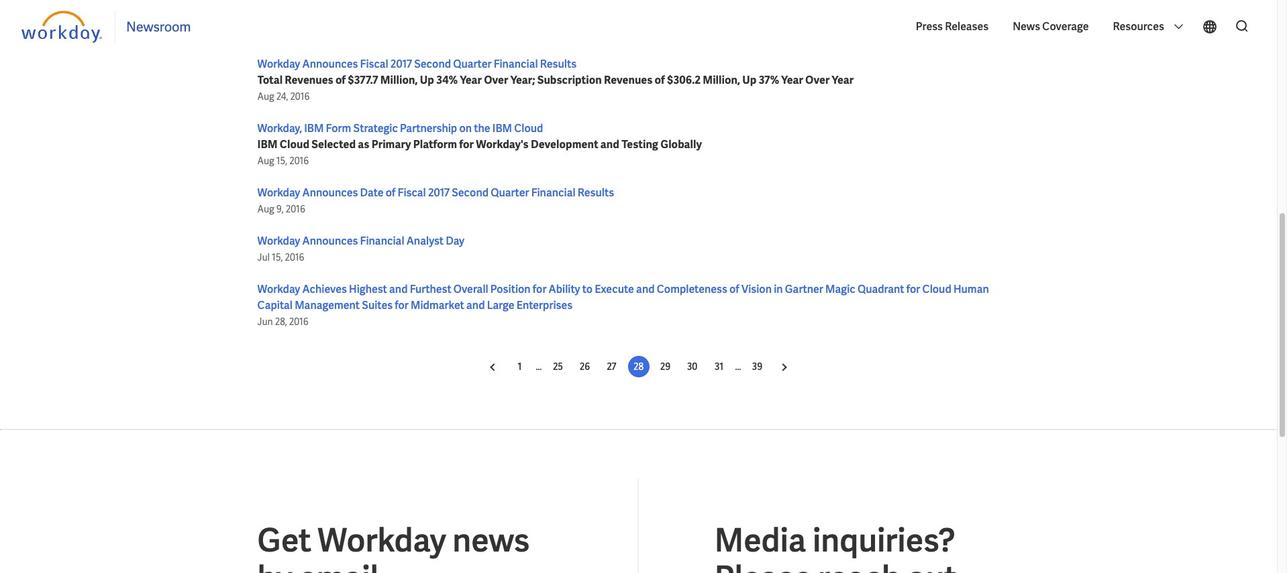 Task type: vqa. For each thing, say whether or not it's contained in the screenshot.
Flexibility, in the Opera Software Moves HR to the Workday Cloud Fast-Growing Global Company to Modernise Workforce Management With Greater Flexibility, Speed, and Data Insights Oct 22, 2014
no



Task type: locate. For each thing, give the bounding box(es) containing it.
capital
[[257, 299, 293, 313]]

up left 37%
[[743, 73, 757, 87]]

out.
[[907, 558, 965, 574]]

1 vertical spatial results
[[578, 186, 614, 200]]

announces for $377.7
[[302, 57, 358, 71]]

0 vertical spatial financial
[[494, 57, 538, 71]]

workday inside workday achieves highest and furthest overall position for ability to execute and completeness of vision in gartner magic quadrant for cloud human capital management suites for midmarket and large enterprises jun 28, 2016
[[257, 283, 300, 297]]

2016 right 24,
[[290, 91, 310, 103]]

2017 up "workday, ibm form strategic partnership on the ibm cloud" link
[[391, 57, 412, 71]]

year;
[[511, 73, 535, 87]]

2 aug from the top
[[257, 155, 274, 167]]

2016 down workday,
[[290, 155, 309, 167]]

2016 right 28,
[[289, 316, 309, 328]]

as
[[358, 138, 370, 152]]

day
[[446, 234, 465, 248]]

second up 34%
[[414, 57, 451, 71]]

1 horizontal spatial year
[[782, 73, 804, 87]]

1 horizontal spatial million,
[[703, 73, 741, 87]]

year
[[460, 73, 482, 87], [782, 73, 804, 87], [832, 73, 854, 87]]

and up suites
[[389, 283, 408, 297]]

results inside the workday announces date of fiscal 2017 second quarter financial results aug 9, 2016
[[578, 186, 614, 200]]

0 horizontal spatial cloud
[[280, 138, 310, 152]]

31 link
[[709, 356, 730, 378]]

2 horizontal spatial year
[[832, 73, 854, 87]]

2 announces from the top
[[302, 186, 358, 200]]

1 vertical spatial aug
[[257, 155, 274, 167]]

million, down workday announces fiscal 2017 second quarter financial results link
[[380, 73, 418, 87]]

1 aug from the top
[[257, 91, 274, 103]]

quarter
[[453, 57, 492, 71], [491, 186, 529, 200]]

0 horizontal spatial second
[[414, 57, 451, 71]]

2 year from the left
[[782, 73, 804, 87]]

total
[[257, 73, 283, 87]]

1 vertical spatial quarter
[[491, 186, 529, 200]]

29 link
[[655, 356, 676, 378]]

over left year;
[[484, 73, 508, 87]]

for down on
[[459, 138, 474, 152]]

announces inside the workday announces date of fiscal 2017 second quarter financial results aug 9, 2016
[[302, 186, 358, 200]]

workday
[[257, 57, 300, 71], [257, 186, 300, 200], [257, 234, 300, 248], [257, 283, 300, 297], [318, 520, 446, 562]]

cloud left 'human'
[[923, 283, 952, 297]]

15, down workday,
[[276, 155, 288, 167]]

2 vertical spatial announces
[[302, 234, 358, 248]]

1 vertical spatial 15,
[[272, 252, 283, 264]]

27
[[607, 361, 617, 373]]

for inside the workday, ibm form strategic partnership on the ibm cloud ibm cloud selected as primary platform for workday's development and testing globally aug 15, 2016
[[459, 138, 474, 152]]

news coverage link
[[1006, 9, 1096, 44]]

… left 39
[[735, 361, 741, 373]]

1 vertical spatial financial
[[531, 186, 576, 200]]

over right 37%
[[806, 73, 830, 87]]

financial down development
[[531, 186, 576, 200]]

announces up $377.7
[[302, 57, 358, 71]]

15, right jul
[[272, 252, 283, 264]]

aug down workday,
[[257, 155, 274, 167]]

workday inside the workday announces date of fiscal 2017 second quarter financial results aug 9, 2016
[[257, 186, 300, 200]]

workday for workday achieves highest and furthest overall position for ability to execute and completeness of vision in gartner magic quadrant for cloud human capital management suites for midmarket and large enterprises
[[257, 283, 300, 297]]

2016 right 9,
[[286, 203, 305, 215]]

announces up achieves at the left of page
[[302, 234, 358, 248]]

28,
[[275, 316, 287, 328]]

on
[[459, 122, 472, 136]]

workday announces date of fiscal 2017 second quarter financial results aug 9, 2016
[[257, 186, 614, 215]]

and
[[601, 138, 620, 152], [389, 283, 408, 297], [636, 283, 655, 297], [467, 299, 485, 313]]

partnership
[[400, 122, 457, 136]]

0 vertical spatial cloud
[[514, 122, 543, 136]]

2 million, from the left
[[703, 73, 741, 87]]

strategic
[[353, 122, 398, 136]]

quarter down workday's
[[491, 186, 529, 200]]

cloud down workday,
[[280, 138, 310, 152]]

suites
[[362, 299, 393, 313]]

31
[[715, 361, 724, 373]]

cloud up workday's
[[514, 122, 543, 136]]

analyst
[[407, 234, 444, 248]]

million, right "$306.2"
[[703, 73, 741, 87]]

second inside the workday announces date of fiscal 2017 second quarter financial results aug 9, 2016
[[452, 186, 489, 200]]

for up the enterprises at the bottom left of the page
[[533, 283, 547, 297]]

of right date
[[386, 186, 396, 200]]

get
[[257, 520, 311, 562]]

… right the 1
[[536, 361, 542, 373]]

aug inside workday announces fiscal 2017 second quarter financial results total revenues of $377.7 million, up 34% year over year; subscription revenues of $306.2 million, up 37% year over year aug 24, 2016
[[257, 91, 274, 103]]

0 vertical spatial 15,
[[276, 155, 288, 167]]

0 horizontal spatial results
[[540, 57, 577, 71]]

1 vertical spatial 2017
[[428, 186, 450, 200]]

26 link
[[574, 356, 596, 378]]

workday achieves highest and furthest overall position for ability to execute and completeness of vision in gartner magic quadrant for cloud human capital management suites for midmarket and large enterprises link
[[257, 283, 989, 313]]

2 vertical spatial cloud
[[923, 283, 952, 297]]

financial
[[494, 57, 538, 71], [531, 186, 576, 200], [360, 234, 405, 248]]

of
[[336, 73, 346, 87], [655, 73, 665, 87], [386, 186, 396, 200], [730, 283, 740, 297]]

0 horizontal spatial million,
[[380, 73, 418, 87]]

quarter up 34%
[[453, 57, 492, 71]]

up down workday announces fiscal 2017 second quarter financial results link
[[420, 73, 434, 87]]

and left 'testing'
[[601, 138, 620, 152]]

1 horizontal spatial up
[[743, 73, 757, 87]]

globe icon image
[[1202, 19, 1218, 35]]

workday, ibm form strategic partnership on the ibm cloud ibm cloud selected as primary platform for workday's development and testing globally aug 15, 2016
[[257, 122, 702, 167]]

aug left 9,
[[257, 203, 274, 215]]

1 horizontal spatial revenues
[[604, 73, 653, 87]]

subscription
[[538, 73, 602, 87]]

0 horizontal spatial over
[[484, 73, 508, 87]]

vision
[[742, 283, 772, 297]]

second
[[414, 57, 451, 71], [452, 186, 489, 200]]

0 horizontal spatial fiscal
[[360, 57, 388, 71]]

completeness
[[657, 283, 728, 297]]

over
[[484, 73, 508, 87], [806, 73, 830, 87]]

1 horizontal spatial …
[[735, 361, 741, 373]]

results up subscription
[[540, 57, 577, 71]]

primary
[[372, 138, 411, 152]]

ibm up workday's
[[493, 122, 512, 136]]

2016 inside the workday announces date of fiscal 2017 second quarter financial results aug 9, 2016
[[286, 203, 305, 215]]

announces left date
[[302, 186, 358, 200]]

workday announces fiscal 2017 second quarter financial results total revenues of $377.7 million, up 34% year over year; subscription revenues of $306.2 million, up 37% year over year aug 24, 2016
[[257, 57, 854, 103]]

2017 down platform
[[428, 186, 450, 200]]

2016
[[290, 91, 310, 103], [290, 155, 309, 167], [286, 203, 305, 215], [285, 252, 305, 264], [289, 316, 309, 328]]

1 horizontal spatial 2017
[[428, 186, 450, 200]]

2 vertical spatial financial
[[360, 234, 405, 248]]

and inside the workday, ibm form strategic partnership on the ibm cloud ibm cloud selected as primary platform for workday's development and testing globally aug 15, 2016
[[601, 138, 620, 152]]

cloud
[[514, 122, 543, 136], [280, 138, 310, 152], [923, 283, 952, 297]]

for right quadrant
[[907, 283, 921, 297]]

financial up year;
[[494, 57, 538, 71]]

to
[[583, 283, 593, 297]]

ibm down workday,
[[257, 138, 278, 152]]

0 horizontal spatial up
[[420, 73, 434, 87]]

0 vertical spatial announces
[[302, 57, 358, 71]]

0 horizontal spatial year
[[460, 73, 482, 87]]

results inside workday announces fiscal 2017 second quarter financial results total revenues of $377.7 million, up 34% year over year; subscription revenues of $306.2 million, up 37% year over year aug 24, 2016
[[540, 57, 577, 71]]

management
[[295, 299, 360, 313]]

0 vertical spatial fiscal
[[360, 57, 388, 71]]

results down development
[[578, 186, 614, 200]]

revenues up 24,
[[285, 73, 333, 87]]

15, inside the workday, ibm form strategic partnership on the ibm cloud ibm cloud selected as primary platform for workday's development and testing globally aug 15, 2016
[[276, 155, 288, 167]]

second inside workday announces fiscal 2017 second quarter financial results total revenues of $377.7 million, up 34% year over year; subscription revenues of $306.2 million, up 37% year over year aug 24, 2016
[[414, 57, 451, 71]]

2 vertical spatial aug
[[257, 203, 274, 215]]

financial inside the workday announces date of fiscal 2017 second quarter financial results aug 9, 2016
[[531, 186, 576, 200]]

jun
[[257, 316, 273, 328]]

15, inside workday announces financial analyst day jul 15, 2016
[[272, 252, 283, 264]]

newsroom
[[126, 18, 191, 36]]

1 revenues from the left
[[285, 73, 333, 87]]

revenues left "$306.2"
[[604, 73, 653, 87]]

media
[[715, 520, 807, 562]]

position
[[491, 283, 531, 297]]

15,
[[276, 155, 288, 167], [272, 252, 283, 264]]

1 announces from the top
[[302, 57, 358, 71]]

the
[[474, 122, 490, 136]]

3 announces from the top
[[302, 234, 358, 248]]

please
[[715, 558, 812, 574]]

1
[[518, 361, 522, 373]]

workday announces financial analyst day link
[[257, 234, 465, 248]]

2017 inside the workday announces date of fiscal 2017 second quarter financial results aug 9, 2016
[[428, 186, 450, 200]]

ibm
[[304, 122, 324, 136], [493, 122, 512, 136], [257, 138, 278, 152]]

0 vertical spatial results
[[540, 57, 577, 71]]

34%
[[436, 73, 458, 87]]

fiscal
[[360, 57, 388, 71], [398, 186, 426, 200]]

2016 right jul
[[285, 252, 305, 264]]

1 vertical spatial second
[[452, 186, 489, 200]]

second down the workday, ibm form strategic partnership on the ibm cloud ibm cloud selected as primary platform for workday's development and testing globally aug 15, 2016
[[452, 186, 489, 200]]

financial left analyst
[[360, 234, 405, 248]]

large
[[487, 299, 515, 313]]

fiscal right date
[[398, 186, 426, 200]]

workday,
[[257, 122, 302, 136]]

of inside the workday announces date of fiscal 2017 second quarter financial results aug 9, 2016
[[386, 186, 396, 200]]

1 vertical spatial announces
[[302, 186, 358, 200]]

39 link
[[747, 356, 768, 378]]

0 horizontal spatial revenues
[[285, 73, 333, 87]]

…
[[536, 361, 542, 373], [735, 361, 741, 373]]

0 vertical spatial aug
[[257, 91, 274, 103]]

workday inside the get workday news by email.
[[318, 520, 446, 562]]

1 horizontal spatial ibm
[[304, 122, 324, 136]]

2 up from the left
[[743, 73, 757, 87]]

fiscal up $377.7
[[360, 57, 388, 71]]

date
[[360, 186, 384, 200]]

results
[[540, 57, 577, 71], [578, 186, 614, 200]]

1 horizontal spatial results
[[578, 186, 614, 200]]

for
[[459, 138, 474, 152], [533, 283, 547, 297], [907, 283, 921, 297], [395, 299, 409, 313]]

of left vision
[[730, 283, 740, 297]]

ibm left form
[[304, 122, 324, 136]]

fiscal inside workday announces fiscal 2017 second quarter financial results total revenues of $377.7 million, up 34% year over year; subscription revenues of $306.2 million, up 37% year over year aug 24, 2016
[[360, 57, 388, 71]]

30 link
[[682, 356, 703, 378]]

3 aug from the top
[[257, 203, 274, 215]]

announces inside workday announces fiscal 2017 second quarter financial results total revenues of $377.7 million, up 34% year over year; subscription revenues of $306.2 million, up 37% year over year aug 24, 2016
[[302, 57, 358, 71]]

1 vertical spatial fiscal
[[398, 186, 426, 200]]

of left "$306.2"
[[655, 73, 665, 87]]

selected
[[312, 138, 356, 152]]

in
[[774, 283, 783, 297]]

1 horizontal spatial second
[[452, 186, 489, 200]]

fiscal inside the workday announces date of fiscal 2017 second quarter financial results aug 9, 2016
[[398, 186, 426, 200]]

aug inside the workday, ibm form strategic partnership on the ibm cloud ibm cloud selected as primary platform for workday's development and testing globally aug 15, 2016
[[257, 155, 274, 167]]

1 horizontal spatial over
[[806, 73, 830, 87]]

0 horizontal spatial 2017
[[391, 57, 412, 71]]

0 vertical spatial second
[[414, 57, 451, 71]]

None search field
[[1226, 13, 1256, 41]]

releases
[[945, 19, 989, 34]]

million,
[[380, 73, 418, 87], [703, 73, 741, 87]]

workday inside workday announces financial analyst day jul 15, 2016
[[257, 234, 300, 248]]

aug
[[257, 91, 274, 103], [257, 155, 274, 167], [257, 203, 274, 215]]

revenues
[[285, 73, 333, 87], [604, 73, 653, 87]]

0 horizontal spatial …
[[536, 361, 542, 373]]

0 vertical spatial quarter
[[453, 57, 492, 71]]

aug left 24,
[[257, 91, 274, 103]]

quarter inside the workday announces date of fiscal 2017 second quarter financial results aug 9, 2016
[[491, 186, 529, 200]]

0 vertical spatial 2017
[[391, 57, 412, 71]]

1 horizontal spatial fiscal
[[398, 186, 426, 200]]

2016 inside workday achieves highest and furthest overall position for ability to execute and completeness of vision in gartner magic quadrant for cloud human capital management suites for midmarket and large enterprises jun 28, 2016
[[289, 316, 309, 328]]

2 horizontal spatial cloud
[[923, 283, 952, 297]]



Task type: describe. For each thing, give the bounding box(es) containing it.
magic
[[826, 283, 856, 297]]

get workday news by email.
[[257, 520, 530, 574]]

testing
[[622, 138, 659, 152]]

1 horizontal spatial cloud
[[514, 122, 543, 136]]

3 year from the left
[[832, 73, 854, 87]]

for right suites
[[395, 299, 409, 313]]

financial inside workday announces fiscal 2017 second quarter financial results total revenues of $377.7 million, up 34% year over year; subscription revenues of $306.2 million, up 37% year over year aug 24, 2016
[[494, 57, 538, 71]]

news coverage
[[1013, 19, 1089, 34]]

press releases link
[[909, 9, 996, 44]]

$306.2
[[667, 73, 701, 87]]

24,
[[276, 91, 288, 103]]

form
[[326, 122, 351, 136]]

28
[[634, 361, 644, 373]]

workday announces date of fiscal 2017 second quarter financial results link
[[257, 186, 614, 200]]

execute
[[595, 283, 634, 297]]

workday for workday announces date of fiscal 2017 second quarter financial results
[[257, 186, 300, 200]]

1 … from the left
[[536, 361, 542, 373]]

25
[[553, 361, 563, 373]]

jul
[[257, 252, 270, 264]]

37%
[[759, 73, 780, 87]]

ability
[[549, 283, 580, 297]]

2016 inside workday announces financial analyst day jul 15, 2016
[[285, 252, 305, 264]]

workday's
[[476, 138, 529, 152]]

1 year from the left
[[460, 73, 482, 87]]

newsroom link
[[126, 18, 191, 36]]

reach
[[818, 558, 901, 574]]

furthest
[[410, 283, 452, 297]]

achieves
[[302, 283, 347, 297]]

news
[[453, 520, 530, 562]]

current page 28 element
[[628, 361, 649, 373]]

financial inside workday announces financial analyst day jul 15, 2016
[[360, 234, 405, 248]]

workday inside workday announces fiscal 2017 second quarter financial results total revenues of $377.7 million, up 34% year over year; subscription revenues of $306.2 million, up 37% year over year aug 24, 2016
[[257, 57, 300, 71]]

aug inside the workday announces date of fiscal 2017 second quarter financial results aug 9, 2016
[[257, 203, 274, 215]]

$377.7
[[348, 73, 378, 87]]

news
[[1013, 19, 1041, 34]]

workday announces fiscal 2017 second quarter financial results link
[[257, 57, 577, 71]]

26
[[580, 361, 590, 373]]

human
[[954, 283, 989, 297]]

1 million, from the left
[[380, 73, 418, 87]]

2016 inside the workday, ibm form strategic partnership on the ibm cloud ibm cloud selected as primary platform for workday's development and testing globally aug 15, 2016
[[290, 155, 309, 167]]

coverage
[[1043, 19, 1089, 34]]

27 link
[[601, 356, 623, 378]]

show previous page image
[[490, 364, 498, 372]]

1 up from the left
[[420, 73, 434, 87]]

midmarket
[[411, 299, 464, 313]]

quarter inside workday announces fiscal 2017 second quarter financial results total revenues of $377.7 million, up 34% year over year; subscription revenues of $306.2 million, up 37% year over year aug 24, 2016
[[453, 57, 492, 71]]

show next page image
[[780, 364, 788, 372]]

press releases
[[916, 19, 989, 34]]

announces inside workday announces financial analyst day jul 15, 2016
[[302, 234, 358, 248]]

workday announces financial analyst day jul 15, 2016
[[257, 234, 465, 264]]

enterprises
[[517, 299, 573, 313]]

by
[[257, 558, 292, 574]]

email.
[[299, 558, 386, 574]]

2 … from the left
[[735, 361, 741, 373]]

media inquiries? please reach out.
[[715, 520, 965, 574]]

0 horizontal spatial ibm
[[257, 138, 278, 152]]

2016 inside workday announces fiscal 2017 second quarter financial results total revenues of $377.7 million, up 34% year over year; subscription revenues of $306.2 million, up 37% year over year aug 24, 2016
[[290, 91, 310, 103]]

highest
[[349, 283, 387, 297]]

2 revenues from the left
[[604, 73, 653, 87]]

development
[[531, 138, 599, 152]]

quadrant
[[858, 283, 905, 297]]

overall
[[454, 283, 488, 297]]

workday achieves highest and furthest overall position for ability to execute and completeness of vision in gartner magic quadrant for cloud human capital management suites for midmarket and large enterprises jun 28, 2016
[[257, 283, 989, 328]]

of left $377.7
[[336, 73, 346, 87]]

30
[[687, 361, 698, 373]]

1 over from the left
[[484, 73, 508, 87]]

inquiries?
[[813, 520, 956, 562]]

workday for workday announces financial analyst day
[[257, 234, 300, 248]]

globally
[[661, 138, 702, 152]]

39
[[752, 361, 763, 373]]

announces for 9,
[[302, 186, 358, 200]]

cloud inside workday achieves highest and furthest overall position for ability to execute and completeness of vision in gartner magic quadrant for cloud human capital management suites for midmarket and large enterprises jun 28, 2016
[[923, 283, 952, 297]]

platform
[[413, 138, 457, 152]]

resources link
[[1107, 9, 1192, 44]]

2 horizontal spatial ibm
[[493, 122, 512, 136]]

1 vertical spatial cloud
[[280, 138, 310, 152]]

go to the newsroom homepage image
[[21, 11, 104, 43]]

29
[[660, 361, 671, 373]]

workday, ibm form strategic partnership on the ibm cloud link
[[257, 122, 543, 136]]

1 link
[[509, 356, 531, 378]]

2 over from the left
[[806, 73, 830, 87]]

gartner
[[785, 283, 824, 297]]

press
[[916, 19, 943, 34]]

of inside workday achieves highest and furthest overall position for ability to execute and completeness of vision in gartner magic quadrant for cloud human capital management suites for midmarket and large enterprises jun 28, 2016
[[730, 283, 740, 297]]

25 link
[[547, 356, 569, 378]]

and down the overall
[[467, 299, 485, 313]]

2017 inside workday announces fiscal 2017 second quarter financial results total revenues of $377.7 million, up 34% year over year; subscription revenues of $306.2 million, up 37% year over year aug 24, 2016
[[391, 57, 412, 71]]

and right execute
[[636, 283, 655, 297]]

9,
[[276, 203, 284, 215]]

resources
[[1113, 19, 1167, 34]]



